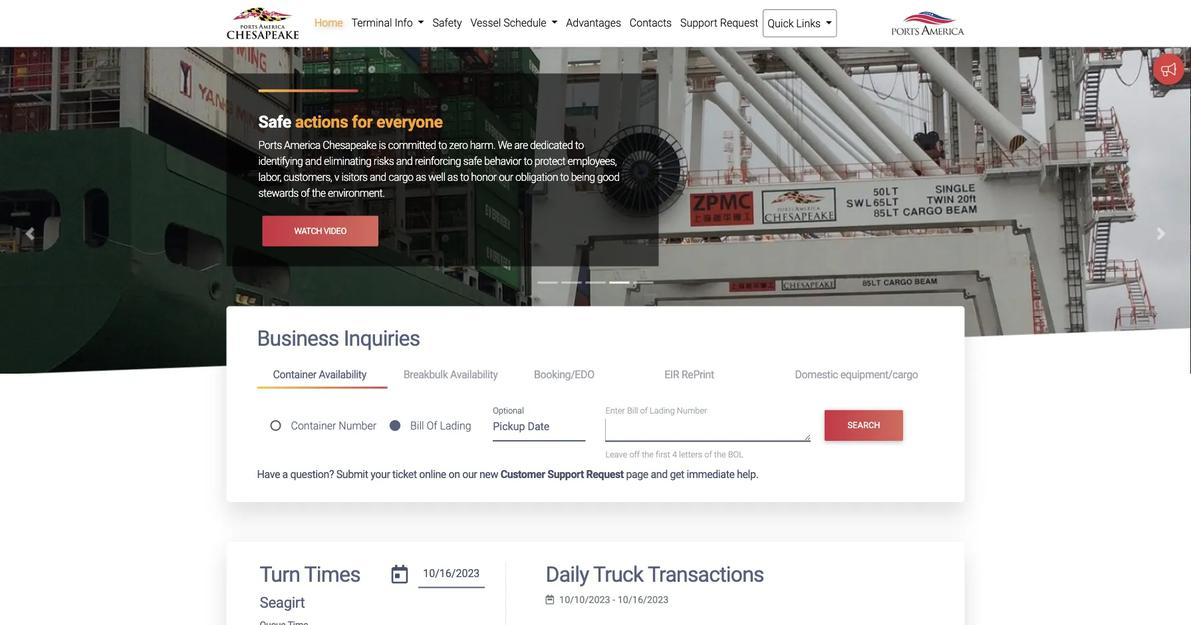 Task type: describe. For each thing, give the bounding box(es) containing it.
we
[[498, 139, 512, 152]]

turn times
[[260, 562, 360, 587]]

breakbulk availability
[[404, 368, 498, 381]]

business inquiries
[[257, 326, 420, 351]]

1 horizontal spatial the
[[642, 450, 654, 459]]

eir
[[665, 368, 679, 381]]

domestic equipment/cargo link
[[779, 362, 934, 387]]

leave off the first 4 letters of the bol
[[606, 450, 744, 459]]

request inside main content
[[586, 468, 624, 481]]

safe
[[258, 112, 291, 132]]

of inside ports america chesapeake is committed to zero harm. we are dedicated to identifying and                         eliminating risks and reinforcing safe behavior to protect employees, labor, customers, v                         isitors and cargo as well as to honor our obligation to being good stewards of the environment.
[[301, 187, 310, 199]]

honor
[[471, 171, 497, 183]]

calendar day image
[[392, 565, 408, 583]]

and up "customers,"
[[305, 155, 322, 168]]

1 vertical spatial number
[[339, 420, 376, 432]]

ports
[[258, 139, 282, 152]]

booking/edo
[[534, 368, 594, 381]]

ports america chesapeake is committed to zero harm. we are dedicated to identifying and                         eliminating risks and reinforcing safe behavior to protect employees, labor, customers, v                         isitors and cargo as well as to honor our obligation to being good stewards of the environment.
[[258, 139, 620, 199]]

on
[[449, 468, 460, 481]]

advantages
[[566, 16, 621, 29]]

1 horizontal spatial number
[[677, 406, 707, 416]]

chesapeake
[[323, 139, 376, 152]]

video
[[324, 226, 346, 236]]

and up cargo
[[396, 155, 413, 168]]

protect
[[535, 155, 565, 168]]

vessel schedule
[[471, 16, 549, 29]]

are
[[514, 139, 528, 152]]

availability for container availability
[[319, 368, 366, 381]]

help.
[[737, 468, 758, 481]]

inquiries
[[344, 326, 420, 351]]

0 vertical spatial lading
[[650, 406, 675, 416]]

-
[[613, 594, 615, 606]]

1 as from the left
[[416, 171, 426, 183]]

calendar week image
[[546, 595, 554, 605]]

container for container number
[[291, 420, 336, 432]]

Enter Bill of Lading Number text field
[[606, 419, 811, 441]]

support request link
[[676, 9, 763, 36]]

dedicated
[[530, 139, 573, 152]]

for
[[352, 112, 373, 132]]

off
[[629, 450, 640, 459]]

optional
[[493, 406, 524, 416]]

well
[[428, 171, 445, 183]]

0 vertical spatial support
[[680, 16, 718, 29]]

being
[[571, 171, 595, 183]]

behavior
[[484, 155, 521, 168]]

america
[[284, 139, 320, 152]]

to left zero
[[438, 139, 447, 152]]

10/16/2023
[[618, 594, 669, 606]]

container availability link
[[257, 362, 388, 389]]

2 horizontal spatial the
[[714, 450, 726, 459]]

good
[[597, 171, 620, 183]]

0 vertical spatial bill
[[627, 406, 638, 416]]

and down risks
[[370, 171, 386, 183]]

customer
[[501, 468, 545, 481]]

vessel
[[471, 16, 501, 29]]

ticket
[[392, 468, 417, 481]]

and left get
[[651, 468, 668, 481]]

v
[[334, 171, 339, 183]]

page
[[626, 468, 648, 481]]

daily
[[546, 562, 589, 587]]

a
[[282, 468, 288, 481]]

first
[[656, 450, 670, 459]]

1 horizontal spatial request
[[720, 16, 758, 29]]

container for container availability
[[273, 368, 316, 381]]

Optional text field
[[493, 415, 586, 442]]

enter
[[606, 406, 625, 416]]

bol
[[728, 450, 744, 459]]

submit
[[336, 468, 368, 481]]

truck
[[593, 562, 643, 587]]

your
[[371, 468, 390, 481]]

seagirt
[[260, 594, 305, 611]]

question?
[[290, 468, 334, 481]]

transactions
[[648, 562, 764, 587]]

times
[[304, 562, 360, 587]]

eir reprint
[[665, 368, 714, 381]]

advantages link
[[562, 9, 625, 36]]

bill of lading
[[410, 420, 471, 432]]

0 horizontal spatial bill
[[410, 420, 424, 432]]

reinforcing
[[415, 155, 461, 168]]

to left being
[[560, 171, 569, 183]]

committed
[[388, 139, 436, 152]]

to up employees,
[[575, 139, 584, 152]]

online
[[419, 468, 446, 481]]

to down safe
[[460, 171, 469, 183]]

letters
[[679, 450, 702, 459]]

new
[[479, 468, 498, 481]]

domestic
[[795, 368, 838, 381]]



Task type: locate. For each thing, give the bounding box(es) containing it.
home link
[[310, 9, 347, 36]]

of right enter
[[640, 406, 648, 416]]

2 as from the left
[[448, 171, 458, 183]]

0 horizontal spatial request
[[586, 468, 624, 481]]

1 horizontal spatial support
[[680, 16, 718, 29]]

request left quick
[[720, 16, 758, 29]]

our down behavior
[[499, 171, 513, 183]]

support right customer at the left bottom
[[547, 468, 584, 481]]

domestic equipment/cargo
[[795, 368, 918, 381]]

0 horizontal spatial support
[[547, 468, 584, 481]]

10/10/2023 - 10/16/2023
[[559, 594, 669, 606]]

the right "off"
[[642, 450, 654, 459]]

employees,
[[568, 155, 617, 168]]

container up question?
[[291, 420, 336, 432]]

0 horizontal spatial our
[[462, 468, 477, 481]]

the inside ports america chesapeake is committed to zero harm. we are dedicated to identifying and                         eliminating risks and reinforcing safe behavior to protect employees, labor, customers, v                         isitors and cargo as well as to honor our obligation to being good stewards of the environment.
[[312, 187, 326, 199]]

environment.
[[328, 187, 385, 199]]

our inside ports america chesapeake is committed to zero harm. we are dedicated to identifying and                         eliminating risks and reinforcing safe behavior to protect employees, labor, customers, v                         isitors and cargo as well as to honor our obligation to being good stewards of the environment.
[[499, 171, 513, 183]]

safe actions for everyone
[[258, 112, 443, 132]]

actions
[[295, 112, 348, 132]]

container number
[[291, 420, 376, 432]]

None text field
[[418, 562, 485, 588]]

risks
[[374, 155, 394, 168]]

container availability
[[273, 368, 366, 381]]

0 horizontal spatial availability
[[319, 368, 366, 381]]

availability right breakbulk
[[450, 368, 498, 381]]

1 vertical spatial bill
[[410, 420, 424, 432]]

1 horizontal spatial bill
[[627, 406, 638, 416]]

safety image
[[0, 47, 1191, 561]]

business
[[257, 326, 339, 351]]

zero
[[449, 139, 468, 152]]

4
[[672, 450, 677, 459]]

to down are
[[524, 155, 532, 168]]

number up enter bill of lading number text box
[[677, 406, 707, 416]]

support request
[[680, 16, 758, 29]]

info
[[395, 16, 413, 29]]

lading
[[650, 406, 675, 416], [440, 420, 471, 432]]

stewards
[[258, 187, 299, 199]]

isitors
[[341, 171, 368, 183]]

1 horizontal spatial of
[[640, 406, 648, 416]]

reprint
[[682, 368, 714, 381]]

our right on
[[462, 468, 477, 481]]

bill right enter
[[627, 406, 638, 416]]

0 vertical spatial container
[[273, 368, 316, 381]]

booking/edo link
[[518, 362, 649, 387]]

1 vertical spatial of
[[640, 406, 648, 416]]

terminal
[[351, 16, 392, 29]]

availability
[[319, 368, 366, 381], [450, 368, 498, 381]]

quick links
[[768, 17, 823, 30]]

container down business
[[273, 368, 316, 381]]

1 vertical spatial support
[[547, 468, 584, 481]]

request down leave
[[586, 468, 624, 481]]

1 vertical spatial container
[[291, 420, 336, 432]]

everyone
[[376, 112, 443, 132]]

1 horizontal spatial lading
[[650, 406, 675, 416]]

the left bol
[[714, 450, 726, 459]]

2 vertical spatial of
[[705, 450, 712, 459]]

support right contacts link
[[680, 16, 718, 29]]

watch video link
[[262, 216, 378, 247]]

main content
[[216, 306, 975, 625]]

0 horizontal spatial the
[[312, 187, 326, 199]]

availability inside breakbulk availability link
[[450, 368, 498, 381]]

customer support request link
[[501, 468, 624, 481]]

1 vertical spatial request
[[586, 468, 624, 481]]

safety link
[[428, 9, 466, 36]]

terminal info link
[[347, 9, 428, 36]]

watch video
[[294, 226, 346, 236]]

10/10/2023
[[559, 594, 610, 606]]

0 vertical spatial request
[[720, 16, 758, 29]]

safety
[[433, 16, 462, 29]]

eliminating
[[324, 155, 371, 168]]

0 horizontal spatial as
[[416, 171, 426, 183]]

of right letters
[[705, 450, 712, 459]]

request
[[720, 16, 758, 29], [586, 468, 624, 481]]

1 horizontal spatial availability
[[450, 368, 498, 381]]

have a question? submit your ticket online on our new customer support request page and get immediate help.
[[257, 468, 758, 481]]

0 horizontal spatial of
[[301, 187, 310, 199]]

enter bill of lading number
[[606, 406, 707, 416]]

our inside main content
[[462, 468, 477, 481]]

obligation
[[515, 171, 558, 183]]

0 vertical spatial of
[[301, 187, 310, 199]]

breakbulk availability link
[[388, 362, 518, 387]]

the
[[312, 187, 326, 199], [642, 450, 654, 459], [714, 450, 726, 459]]

number
[[677, 406, 707, 416], [339, 420, 376, 432]]

of
[[301, 187, 310, 199], [640, 406, 648, 416], [705, 450, 712, 459]]

support
[[680, 16, 718, 29], [547, 468, 584, 481]]

labor,
[[258, 171, 281, 183]]

our
[[499, 171, 513, 183], [462, 468, 477, 481]]

terminal info
[[351, 16, 415, 29]]

lading down eir
[[650, 406, 675, 416]]

the down "customers,"
[[312, 187, 326, 199]]

number up submit
[[339, 420, 376, 432]]

availability down business inquiries
[[319, 368, 366, 381]]

search
[[848, 420, 880, 430]]

breakbulk
[[404, 368, 448, 381]]

customers,
[[284, 171, 332, 183]]

1 horizontal spatial our
[[499, 171, 513, 183]]

main content containing business inquiries
[[216, 306, 975, 625]]

availability inside container availability link
[[319, 368, 366, 381]]

quick links link
[[763, 9, 837, 37]]

contacts
[[630, 16, 672, 29]]

availability for breakbulk availability
[[450, 368, 498, 381]]

of
[[427, 420, 437, 432]]

have
[[257, 468, 280, 481]]

get
[[670, 468, 684, 481]]

is
[[379, 139, 386, 152]]

1 vertical spatial lading
[[440, 420, 471, 432]]

0 horizontal spatial number
[[339, 420, 376, 432]]

1 availability from the left
[[319, 368, 366, 381]]

as
[[416, 171, 426, 183], [448, 171, 458, 183]]

2 horizontal spatial of
[[705, 450, 712, 459]]

0 horizontal spatial lading
[[440, 420, 471, 432]]

links
[[796, 17, 821, 30]]

identifying
[[258, 155, 303, 168]]

0 vertical spatial number
[[677, 406, 707, 416]]

1 horizontal spatial as
[[448, 171, 458, 183]]

schedule
[[504, 16, 546, 29]]

immediate
[[687, 468, 735, 481]]

vessel schedule link
[[466, 9, 562, 36]]

as right well
[[448, 171, 458, 183]]

bill left of
[[410, 420, 424, 432]]

2 availability from the left
[[450, 368, 498, 381]]

quick
[[768, 17, 794, 30]]

turn
[[260, 562, 300, 587]]

daily truck transactions
[[546, 562, 764, 587]]

of down "customers,"
[[301, 187, 310, 199]]

lading right of
[[440, 420, 471, 432]]

as left well
[[416, 171, 426, 183]]

0 vertical spatial our
[[499, 171, 513, 183]]

support inside main content
[[547, 468, 584, 481]]

safe
[[463, 155, 482, 168]]

1 vertical spatial our
[[462, 468, 477, 481]]



Task type: vqa. For each thing, say whether or not it's contained in the screenshot.
the bottommost lading
yes



